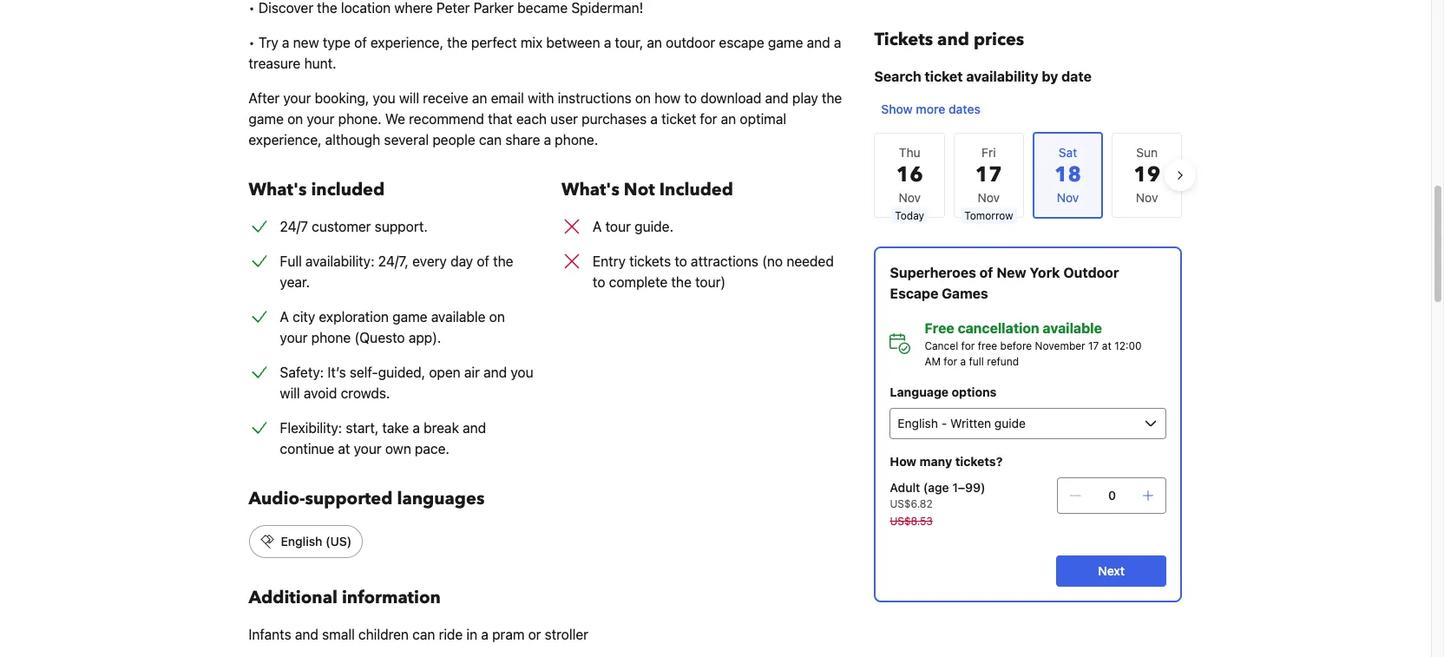 Task type: vqa. For each thing, say whether or not it's contained in the screenshot.
game within the After your booking, you will receive an email with instructions on how to download and play the game on your phone. We recommend that each user purchases a ticket for an optimal experience, although several people can share a phone.
yes



Task type: describe. For each thing, give the bounding box(es) containing it.
game inside 'a city exploration game available on your phone (questo app).'
[[392, 309, 428, 325]]

your inside flexibility: start, take a break and continue at your own pace.
[[354, 441, 382, 457]]

a city exploration game available on your phone (questo app).
[[280, 309, 505, 345]]

experience, inside after your booking, you will receive an email with instructions on how to download and play the game on your phone. we recommend that each user purchases a ticket for an optimal experience, although several people can share a phone.
[[249, 132, 322, 148]]

children
[[358, 627, 409, 642]]

your inside 'a city exploration game available on your phone (questo app).'
[[280, 330, 308, 345]]

instructions
[[558, 90, 632, 106]]

cancellation
[[958, 320, 1040, 336]]

every
[[412, 253, 447, 269]]

became
[[517, 0, 568, 16]]

us$8.53
[[890, 515, 933, 528]]

outdoor
[[666, 35, 715, 50]]

cancel
[[925, 339, 958, 352]]

show
[[881, 102, 913, 116]]

information
[[342, 586, 441, 609]]

safety: it's self-guided, open air and you will avoid crowds.
[[280, 365, 533, 401]]

show more dates button
[[874, 94, 988, 125]]

will inside safety: it's self-guided, open air and you will avoid crowds.
[[280, 385, 300, 401]]

today
[[895, 209, 924, 222]]

options
[[952, 384, 997, 399]]

thu
[[899, 145, 921, 160]]

free
[[925, 320, 954, 336]]

languages
[[397, 487, 485, 510]]

english
[[281, 534, 322, 549]]

how
[[655, 90, 681, 106]]

(questo
[[354, 330, 405, 345]]

region containing 16
[[860, 125, 1196, 226]]

outdoor
[[1063, 265, 1119, 280]]

continue
[[280, 441, 334, 457]]

(no
[[762, 253, 783, 269]]

0 horizontal spatial phone.
[[338, 111, 382, 127]]

perfect
[[471, 35, 517, 50]]

pram
[[492, 627, 525, 642]]

free
[[978, 339, 997, 352]]

ride
[[439, 627, 463, 642]]

email
[[491, 90, 524, 106]]

game inside after your booking, you will receive an email with instructions on how to download and play the game on your phone. we recommend that each user purchases a ticket for an optimal experience, although several people can share a phone.
[[249, 111, 284, 127]]

avoid
[[304, 385, 337, 401]]

nov for 16
[[899, 190, 921, 205]]

what's for what's not included
[[562, 178, 620, 201]]

2 horizontal spatial for
[[961, 339, 975, 352]]

12:00
[[1115, 339, 1142, 352]]

will inside after your booking, you will receive an email with instructions on how to download and play the game on your phone. we recommend that each user purchases a ticket for an optimal experience, although several people can share a phone.
[[399, 90, 419, 106]]

1 vertical spatial to
[[675, 253, 687, 269]]

customer
[[312, 219, 371, 234]]

1–99)
[[952, 480, 986, 495]]

purchases
[[582, 111, 647, 127]]

how
[[890, 454, 917, 469]]

a down the how
[[651, 111, 658, 127]]

attractions
[[691, 253, 759, 269]]

peter
[[437, 0, 470, 16]]

a left tickets at right
[[834, 35, 841, 50]]

we
[[385, 111, 405, 127]]

a for a city exploration game available on your phone (questo app).
[[280, 309, 289, 325]]

mix
[[521, 35, 543, 50]]

superheroes of new york outdoor escape games
[[890, 265, 1119, 301]]

it's
[[328, 365, 346, 380]]

language options
[[890, 384, 997, 399]]

escape
[[890, 286, 939, 301]]

between
[[546, 35, 600, 50]]

phone
[[311, 330, 351, 345]]

• try a new type of experience, the perfect mix between a tour, an outdoor escape game and a treasure hunt.
[[249, 35, 841, 71]]

escape
[[719, 35, 764, 50]]

0 horizontal spatial an
[[472, 90, 487, 106]]

24/7,
[[378, 253, 409, 269]]

support.
[[375, 219, 428, 234]]

nov for 17
[[978, 190, 1000, 205]]

that
[[488, 111, 513, 127]]

at inside flexibility: start, take a break and continue at your own pace.
[[338, 441, 350, 457]]

additional information
[[249, 586, 441, 609]]

a right 'try'
[[282, 35, 289, 50]]

date
[[1062, 69, 1092, 84]]

availability
[[966, 69, 1038, 84]]

am
[[925, 355, 941, 368]]

2 horizontal spatial an
[[721, 111, 736, 127]]

availability:
[[306, 253, 375, 269]]

tour)
[[695, 274, 726, 290]]

next button
[[1056, 555, 1167, 587]]

what's for what's included
[[249, 178, 307, 201]]

audio-
[[249, 487, 305, 510]]

spiderman!
[[571, 0, 643, 16]]

the up 'type'
[[317, 0, 337, 16]]

flexibility:
[[280, 420, 342, 436]]

and inside '• try a new type of experience, the perfect mix between a tour, an outdoor escape game and a treasure hunt.'
[[807, 35, 830, 50]]

sun
[[1136, 145, 1158, 160]]

a for a tour guide.
[[593, 219, 602, 234]]

share
[[505, 132, 540, 148]]

show more dates
[[881, 102, 981, 116]]

a inside 'free cancellation available cancel for free before november 17 at 12:00 am for a full refund'
[[960, 355, 966, 368]]

next
[[1098, 563, 1125, 578]]

available inside 'free cancellation available cancel for free before november 17 at 12:00 am for a full refund'
[[1043, 320, 1102, 336]]

recommend
[[409, 111, 484, 127]]

and left small
[[295, 627, 318, 642]]

english (us)
[[281, 534, 352, 549]]

prices
[[974, 28, 1024, 51]]

17 inside fri 17 nov tomorrow
[[975, 161, 1002, 189]]

additional
[[249, 586, 338, 609]]

november
[[1035, 339, 1085, 352]]

full
[[280, 253, 302, 269]]

audio-supported languages
[[249, 487, 485, 510]]

treasure
[[249, 56, 301, 71]]

of inside superheroes of new york outdoor escape games
[[980, 265, 993, 280]]

an inside '• try a new type of experience, the perfect mix between a tour, an outdoor escape game and a treasure hunt.'
[[647, 35, 662, 50]]

play
[[792, 90, 818, 106]]

included
[[311, 178, 385, 201]]

your down booking,
[[307, 111, 335, 127]]

receive
[[423, 90, 468, 106]]

full availability: 24/7, every day of the year.
[[280, 253, 513, 290]]

each
[[516, 111, 547, 127]]



Task type: locate. For each thing, give the bounding box(es) containing it.
hunt.
[[304, 56, 336, 71]]

of for type
[[354, 35, 367, 50]]

a inside 'a city exploration game available on your phone (questo app).'
[[280, 309, 289, 325]]

the down peter
[[447, 35, 467, 50]]

game
[[768, 35, 803, 50], [249, 111, 284, 127], [392, 309, 428, 325]]

available
[[431, 309, 486, 325], [1043, 320, 1102, 336]]

• left discover
[[249, 0, 255, 16]]

(us)
[[326, 534, 352, 549]]

at inside 'free cancellation available cancel for free before november 17 at 12:00 am for a full refund'
[[1102, 339, 1112, 352]]

1 vertical spatial phone.
[[555, 132, 598, 148]]

available inside 'a city exploration game available on your phone (questo app).'
[[431, 309, 486, 325]]

for inside after your booking, you will receive an email with instructions on how to download and play the game on your phone. we recommend that each user purchases a ticket for an optimal experience, although several people can share a phone.
[[700, 111, 717, 127]]

1 vertical spatial game
[[249, 111, 284, 127]]

can down that
[[479, 132, 502, 148]]

games
[[942, 286, 988, 301]]

2 • from the top
[[249, 35, 255, 50]]

2 horizontal spatial game
[[768, 35, 803, 50]]

and left prices
[[937, 28, 969, 51]]

available up 'app).'
[[431, 309, 486, 325]]

ticket inside after your booking, you will receive an email with instructions on how to download and play the game on your phone. we recommend that each user purchases a ticket for an optimal experience, although several people can share a phone.
[[662, 111, 696, 127]]

tomorrow
[[964, 209, 1013, 222]]

1 vertical spatial 17
[[1088, 339, 1099, 352]]

to right the how
[[684, 90, 697, 106]]

1 horizontal spatial an
[[647, 35, 662, 50]]

a left full
[[960, 355, 966, 368]]

infants
[[249, 627, 291, 642]]

1 horizontal spatial at
[[1102, 339, 1112, 352]]

guide.
[[635, 219, 674, 234]]

ticket up show more dates
[[925, 69, 963, 84]]

16
[[896, 161, 923, 189]]

1 vertical spatial on
[[287, 111, 303, 127]]

2 what's from the left
[[562, 178, 620, 201]]

year.
[[280, 274, 310, 290]]

can inside after your booking, you will receive an email with instructions on how to download and play the game on your phone. we recommend that each user purchases a ticket for an optimal experience, although several people can share a phone.
[[479, 132, 502, 148]]

what's up the 24/7
[[249, 178, 307, 201]]

nov down the 19 at the top right of the page
[[1136, 190, 1158, 205]]

will up we
[[399, 90, 419, 106]]

search ticket availability by date
[[874, 69, 1092, 84]]

1 horizontal spatial for
[[944, 355, 957, 368]]

• for • discover the location where peter parker became spiderman!
[[249, 0, 255, 16]]

2 horizontal spatial of
[[980, 265, 993, 280]]

a
[[593, 219, 602, 234], [280, 309, 289, 325]]

what's up 'tour'
[[562, 178, 620, 201]]

complete
[[609, 274, 668, 290]]

1 horizontal spatial of
[[477, 253, 489, 269]]

0 vertical spatial you
[[373, 90, 396, 106]]

tickets?
[[955, 454, 1003, 469]]

the left tour)
[[671, 274, 692, 290]]

0 horizontal spatial can
[[412, 627, 435, 642]]

1 vertical spatial an
[[472, 90, 487, 106]]

0 horizontal spatial a
[[280, 309, 289, 325]]

entry
[[593, 253, 626, 269]]

0 vertical spatial for
[[700, 111, 717, 127]]

2 vertical spatial on
[[489, 309, 505, 325]]

1 • from the top
[[249, 0, 255, 16]]

0 horizontal spatial game
[[249, 111, 284, 127]]

break
[[424, 420, 459, 436]]

a right take
[[413, 420, 420, 436]]

1 vertical spatial at
[[338, 441, 350, 457]]

in
[[466, 627, 477, 642]]

on inside 'a city exploration game available on your phone (questo app).'
[[489, 309, 505, 325]]

0 vertical spatial a
[[593, 219, 602, 234]]

0 vertical spatial to
[[684, 90, 697, 106]]

you inside after your booking, you will receive an email with instructions on how to download and play the game on your phone. we recommend that each user purchases a ticket for an optimal experience, although several people can share a phone.
[[373, 90, 396, 106]]

after
[[249, 90, 280, 106]]

game up 'app).'
[[392, 309, 428, 325]]

a right share
[[544, 132, 551, 148]]

0 horizontal spatial at
[[338, 441, 350, 457]]

phone. down user
[[555, 132, 598, 148]]

many
[[920, 454, 952, 469]]

available up the november
[[1043, 320, 1102, 336]]

• for • try a new type of experience, the perfect mix between a tour, an outdoor escape game and a treasure hunt.
[[249, 35, 255, 50]]

1 vertical spatial a
[[280, 309, 289, 325]]

fri 17 nov tomorrow
[[964, 145, 1013, 222]]

2 horizontal spatial on
[[635, 90, 651, 106]]

0 horizontal spatial for
[[700, 111, 717, 127]]

ticket down the how
[[662, 111, 696, 127]]

open
[[429, 365, 461, 380]]

to inside after your booking, you will receive an email with instructions on how to download and play the game on your phone. we recommend that each user purchases a ticket for an optimal experience, although several people can share a phone.
[[684, 90, 697, 106]]

2 horizontal spatial nov
[[1136, 190, 1158, 205]]

1 vertical spatial you
[[511, 365, 533, 380]]

17 right the november
[[1088, 339, 1099, 352]]

your down city
[[280, 330, 308, 345]]

a left the tour,
[[604, 35, 611, 50]]

0 vertical spatial game
[[768, 35, 803, 50]]

0 vertical spatial will
[[399, 90, 419, 106]]

game down after
[[249, 111, 284, 127]]

day
[[450, 253, 473, 269]]

how many tickets?
[[890, 454, 1003, 469]]

your down start,
[[354, 441, 382, 457]]

a right in
[[481, 627, 489, 642]]

for down "download"
[[700, 111, 717, 127]]

nov up today
[[899, 190, 921, 205]]

free cancellation available cancel for free before november 17 at 12:00 am for a full refund
[[925, 320, 1142, 368]]

of right 'type'
[[354, 35, 367, 50]]

language
[[890, 384, 949, 399]]

game inside '• try a new type of experience, the perfect mix between a tour, an outdoor escape game and a treasure hunt.'
[[768, 35, 803, 50]]

entry tickets to attractions (no needed to complete the tour)
[[593, 253, 834, 290]]

1 horizontal spatial can
[[479, 132, 502, 148]]

tour
[[605, 219, 631, 234]]

2 vertical spatial to
[[593, 274, 605, 290]]

supported
[[305, 487, 393, 510]]

2 vertical spatial an
[[721, 111, 736, 127]]

2 vertical spatial for
[[944, 355, 957, 368]]

0 horizontal spatial ticket
[[662, 111, 696, 127]]

1 vertical spatial can
[[412, 627, 435, 642]]

on
[[635, 90, 651, 106], [287, 111, 303, 127], [489, 309, 505, 325]]

1 vertical spatial for
[[961, 339, 975, 352]]

not
[[624, 178, 655, 201]]

1 vertical spatial experience,
[[249, 132, 322, 148]]

the right play
[[822, 90, 842, 106]]

1 horizontal spatial a
[[593, 219, 602, 234]]

of inside '• try a new type of experience, the perfect mix between a tour, an outdoor escape game and a treasure hunt.'
[[354, 35, 367, 50]]

phone. up although
[[338, 111, 382, 127]]

0 vertical spatial •
[[249, 0, 255, 16]]

2 vertical spatial game
[[392, 309, 428, 325]]

0 vertical spatial ticket
[[925, 69, 963, 84]]

0 vertical spatial can
[[479, 132, 502, 148]]

a tour guide.
[[593, 219, 674, 234]]

1 horizontal spatial 17
[[1088, 339, 1099, 352]]

the inside entry tickets to attractions (no needed to complete the tour)
[[671, 274, 692, 290]]

and up play
[[807, 35, 830, 50]]

0 vertical spatial an
[[647, 35, 662, 50]]

for
[[700, 111, 717, 127], [961, 339, 975, 352], [944, 355, 957, 368]]

the inside full availability: 24/7, every day of the year.
[[493, 253, 513, 269]]

at down start,
[[338, 441, 350, 457]]

before
[[1000, 339, 1032, 352]]

0 horizontal spatial will
[[280, 385, 300, 401]]

0 vertical spatial on
[[635, 90, 651, 106]]

1 horizontal spatial ticket
[[925, 69, 963, 84]]

try
[[259, 35, 278, 50]]

by
[[1042, 69, 1058, 84]]

(age
[[923, 480, 949, 495]]

0 vertical spatial at
[[1102, 339, 1112, 352]]

york
[[1030, 265, 1060, 280]]

and right air
[[484, 365, 507, 380]]

24/7 customer support.
[[280, 219, 428, 234]]

region
[[860, 125, 1196, 226]]

although
[[325, 132, 380, 148]]

1 nov from the left
[[899, 190, 921, 205]]

flexibility: start, take a break and continue at your own pace.
[[280, 420, 486, 457]]

1 horizontal spatial game
[[392, 309, 428, 325]]

1 horizontal spatial available
[[1043, 320, 1102, 336]]

tickets
[[629, 253, 671, 269]]

1 vertical spatial will
[[280, 385, 300, 401]]

and inside after your booking, you will receive an email with instructions on how to download and play the game on your phone. we recommend that each user purchases a ticket for an optimal experience, although several people can share a phone.
[[765, 90, 789, 106]]

for up full
[[961, 339, 975, 352]]

at
[[1102, 339, 1112, 352], [338, 441, 350, 457]]

start,
[[346, 420, 379, 436]]

and inside flexibility: start, take a break and continue at your own pace.
[[463, 420, 486, 436]]

full
[[969, 355, 984, 368]]

nov up tomorrow
[[978, 190, 1000, 205]]

included
[[659, 178, 733, 201]]

0 horizontal spatial what's
[[249, 178, 307, 201]]

0 vertical spatial phone.
[[338, 111, 382, 127]]

location
[[341, 0, 391, 16]]

new
[[997, 265, 1026, 280]]

at left 12:00
[[1102, 339, 1112, 352]]

• left 'try'
[[249, 35, 255, 50]]

0
[[1108, 488, 1116, 503]]

a inside flexibility: start, take a break and continue at your own pace.
[[413, 420, 420, 436]]

1 vertical spatial •
[[249, 35, 255, 50]]

1 what's from the left
[[249, 178, 307, 201]]

experience, down after
[[249, 132, 322, 148]]

your
[[283, 90, 311, 106], [307, 111, 335, 127], [280, 330, 308, 345], [354, 441, 382, 457]]

tour,
[[615, 35, 643, 50]]

1 horizontal spatial will
[[399, 90, 419, 106]]

a left 'tour'
[[593, 219, 602, 234]]

adult (age 1–99) us$6.82
[[890, 480, 986, 510]]

nov
[[899, 190, 921, 205], [978, 190, 1000, 205], [1136, 190, 1158, 205]]

an right the tour,
[[647, 35, 662, 50]]

to down entry
[[593, 274, 605, 290]]

crowds.
[[341, 385, 390, 401]]

0 horizontal spatial 17
[[975, 161, 1002, 189]]

nov inside sun 19 nov
[[1136, 190, 1158, 205]]

• inside '• try a new type of experience, the perfect mix between a tour, an outdoor escape game and a treasure hunt.'
[[249, 35, 255, 50]]

an
[[647, 35, 662, 50], [472, 90, 487, 106], [721, 111, 736, 127]]

self-
[[350, 365, 378, 380]]

1 horizontal spatial you
[[511, 365, 533, 380]]

infants and small children can ride in a pram or stroller
[[249, 627, 588, 642]]

the inside after your booking, you will receive an email with instructions on how to download and play the game on your phone. we recommend that each user purchases a ticket for an optimal experience, although several people can share a phone.
[[822, 90, 842, 106]]

0 vertical spatial experience,
[[371, 35, 444, 50]]

you inside safety: it's self-guided, open air and you will avoid crowds.
[[511, 365, 533, 380]]

0 horizontal spatial experience,
[[249, 132, 322, 148]]

game right escape
[[768, 35, 803, 50]]

or
[[528, 627, 541, 642]]

your right after
[[283, 90, 311, 106]]

phone.
[[338, 111, 382, 127], [555, 132, 598, 148]]

an down "download"
[[721, 111, 736, 127]]

fri
[[982, 145, 996, 160]]

to right tickets
[[675, 253, 687, 269]]

nov inside fri 17 nov tomorrow
[[978, 190, 1000, 205]]

and up optimal
[[765, 90, 789, 106]]

1 horizontal spatial on
[[489, 309, 505, 325]]

experience, down where
[[371, 35, 444, 50]]

0 vertical spatial 17
[[975, 161, 1002, 189]]

for right am
[[944, 355, 957, 368]]

of left new
[[980, 265, 993, 280]]

0 horizontal spatial you
[[373, 90, 396, 106]]

17 inside 'free cancellation available cancel for free before november 17 at 12:00 am for a full refund'
[[1088, 339, 1099, 352]]

0 horizontal spatial nov
[[899, 190, 921, 205]]

needed
[[787, 253, 834, 269]]

can left ride
[[412, 627, 435, 642]]

17 down fri
[[975, 161, 1002, 189]]

1 horizontal spatial what's
[[562, 178, 620, 201]]

of
[[354, 35, 367, 50], [477, 253, 489, 269], [980, 265, 993, 280]]

0 horizontal spatial on
[[287, 111, 303, 127]]

1 vertical spatial ticket
[[662, 111, 696, 127]]

parker
[[474, 0, 514, 16]]

an left email
[[472, 90, 487, 106]]

can
[[479, 132, 502, 148], [412, 627, 435, 642]]

0 horizontal spatial of
[[354, 35, 367, 50]]

a left city
[[280, 309, 289, 325]]

what's included
[[249, 178, 385, 201]]

will down safety:
[[280, 385, 300, 401]]

you right air
[[511, 365, 533, 380]]

0 horizontal spatial available
[[431, 309, 486, 325]]

experience, inside '• try a new type of experience, the perfect mix between a tour, an outdoor escape game and a treasure hunt.'
[[371, 35, 444, 50]]

you
[[373, 90, 396, 106], [511, 365, 533, 380]]

3 nov from the left
[[1136, 190, 1158, 205]]

1 horizontal spatial nov
[[978, 190, 1000, 205]]

the right day
[[493, 253, 513, 269]]

of for day
[[477, 253, 489, 269]]

small
[[322, 627, 355, 642]]

of inside full availability: 24/7, every day of the year.
[[477, 253, 489, 269]]

2 nov from the left
[[978, 190, 1000, 205]]

and inside safety: it's self-guided, open air and you will avoid crowds.
[[484, 365, 507, 380]]

1 horizontal spatial experience,
[[371, 35, 444, 50]]

nov inside thu 16 nov today
[[899, 190, 921, 205]]

refund
[[987, 355, 1019, 368]]

you up we
[[373, 90, 396, 106]]

several
[[384, 132, 429, 148]]

of right day
[[477, 253, 489, 269]]

the inside '• try a new type of experience, the perfect mix between a tour, an outdoor escape game and a treasure hunt.'
[[447, 35, 467, 50]]

and right the break
[[463, 420, 486, 436]]

type
[[323, 35, 351, 50]]

1 horizontal spatial phone.
[[555, 132, 598, 148]]



